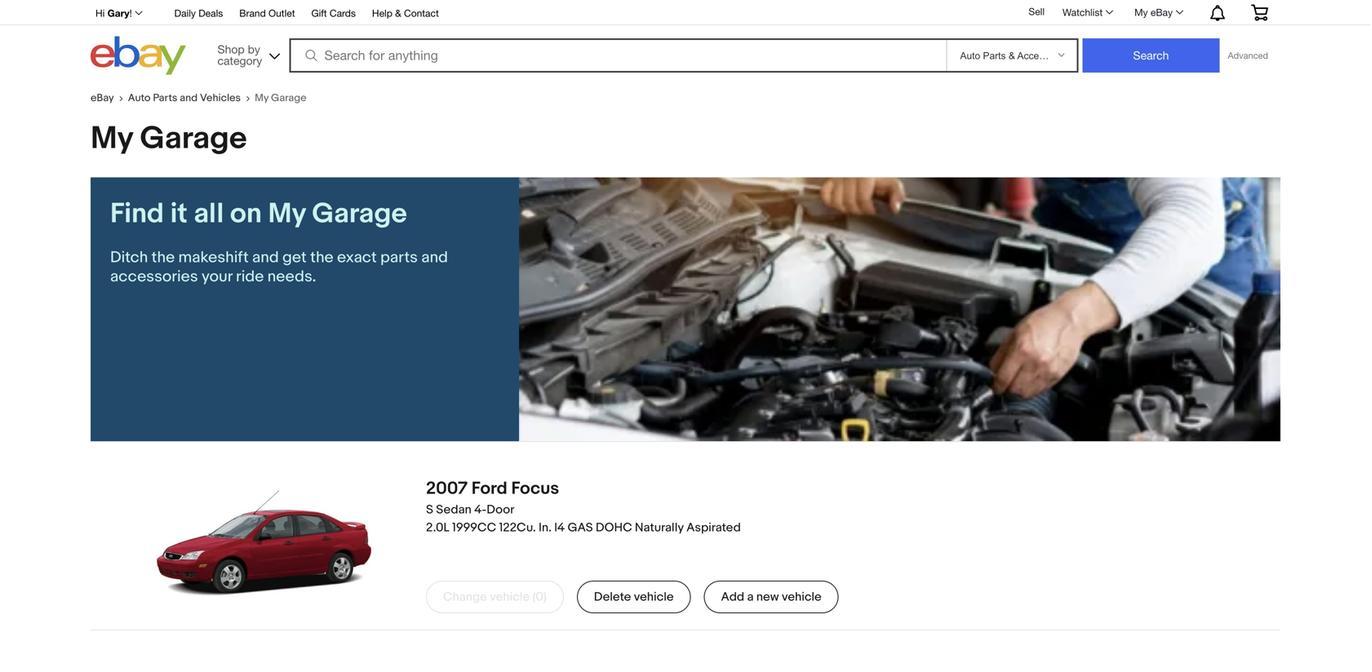 Task type: locate. For each thing, give the bounding box(es) containing it.
ebay
[[1151, 7, 1173, 18], [91, 92, 114, 104]]

account navigation
[[87, 0, 1281, 25]]

0 vertical spatial ebay
[[1151, 7, 1173, 18]]

1 horizontal spatial vehicle
[[634, 590, 674, 605]]

vehicle for delete
[[634, 590, 674, 605]]

0 vertical spatial my garage
[[255, 92, 307, 104]]

aspirated
[[687, 521, 741, 536]]

garage
[[271, 92, 307, 104], [140, 120, 247, 158], [312, 197, 407, 231]]

delete
[[594, 590, 631, 605]]

l4
[[555, 521, 565, 536]]

the right ditch at the top of the page
[[152, 248, 175, 267]]

ebay right the watchlist link
[[1151, 7, 1173, 18]]

1 horizontal spatial the
[[310, 248, 334, 267]]

parts
[[153, 92, 177, 104]]

and
[[180, 92, 198, 104], [252, 248, 279, 267], [421, 248, 448, 267]]

1 vertical spatial ebay
[[91, 92, 114, 104]]

brand outlet link
[[239, 5, 295, 23]]

needs.
[[267, 267, 316, 287]]

1 horizontal spatial my garage
[[255, 92, 307, 104]]

s
[[426, 503, 433, 518]]

shop by category button
[[210, 36, 284, 71]]

in.
[[539, 521, 552, 536]]

cards
[[330, 7, 356, 19]]

help & contact link
[[372, 5, 439, 23]]

vehicle left the "(0)"
[[490, 590, 530, 605]]

find it all on my garage
[[110, 197, 407, 231]]

deals
[[199, 7, 223, 19]]

2 vertical spatial garage
[[312, 197, 407, 231]]

ebay left auto
[[91, 92, 114, 104]]

None submit
[[1083, 38, 1220, 73]]

vehicle for change
[[490, 590, 530, 605]]

outlet
[[269, 7, 295, 19]]

by
[[248, 42, 260, 56]]

ditch
[[110, 248, 148, 267]]

gift
[[311, 7, 327, 19]]

1 vehicle from the left
[[490, 590, 530, 605]]

parts
[[380, 248, 418, 267]]

0 horizontal spatial ebay
[[91, 92, 114, 104]]

brand
[[239, 7, 266, 19]]

0 horizontal spatial my garage
[[91, 120, 247, 158]]

add a new vehicle
[[721, 590, 822, 605]]

garage up "exact"
[[312, 197, 407, 231]]

vehicle right new
[[782, 590, 822, 605]]

vehicle
[[490, 590, 530, 605], [634, 590, 674, 605], [782, 590, 822, 605]]

my garage down parts
[[91, 120, 247, 158]]

makeshift
[[178, 248, 249, 267]]

help
[[372, 7, 393, 19]]

category
[[218, 54, 262, 67]]

my
[[1135, 7, 1148, 18], [255, 92, 269, 104], [91, 120, 133, 158], [268, 197, 306, 231]]

ditch the makeshift and get the exact parts and accessories your ride needs.
[[110, 248, 448, 287]]

the
[[152, 248, 175, 267], [310, 248, 334, 267]]

0 vertical spatial garage
[[271, 92, 307, 104]]

0 horizontal spatial garage
[[140, 120, 247, 158]]

the right get
[[310, 248, 334, 267]]

new
[[757, 590, 779, 605]]

door
[[487, 503, 515, 518]]

my right the watchlist link
[[1135, 7, 1148, 18]]

!
[[129, 7, 132, 19]]

0 horizontal spatial and
[[180, 92, 198, 104]]

vehicle right delete
[[634, 590, 674, 605]]

help & contact
[[372, 7, 439, 19]]

auto parts and vehicles link
[[128, 92, 255, 104]]

0 horizontal spatial vehicle
[[490, 590, 530, 605]]

my garage
[[255, 92, 307, 104], [91, 120, 247, 158]]

2 horizontal spatial garage
[[312, 197, 407, 231]]

shop by category
[[218, 42, 262, 67]]

2007 ford focus image
[[156, 462, 374, 625]]

garage down auto parts and vehicles link
[[140, 120, 247, 158]]

0 horizontal spatial the
[[152, 248, 175, 267]]

2 horizontal spatial and
[[421, 248, 448, 267]]

garage down shop by category dropdown button
[[271, 92, 307, 104]]

watchlist
[[1063, 7, 1103, 18]]

2 horizontal spatial vehicle
[[782, 590, 822, 605]]

my right on
[[268, 197, 306, 231]]

on
[[230, 197, 262, 231]]

add
[[721, 590, 745, 605]]

my garage down category
[[255, 92, 307, 104]]

1 horizontal spatial ebay
[[1151, 7, 1173, 18]]

2 vehicle from the left
[[634, 590, 674, 605]]

gift cards
[[311, 7, 356, 19]]

daily
[[174, 7, 196, 19]]

2.0l
[[426, 521, 450, 536]]

ebay link
[[91, 92, 128, 104]]

ebay inside the my garage main content
[[91, 92, 114, 104]]

my down ebay link
[[91, 120, 133, 158]]

2007
[[426, 479, 468, 500]]

my garage main content
[[78, 79, 1294, 673]]

shop
[[218, 42, 245, 56]]

2 the from the left
[[310, 248, 334, 267]]



Task type: describe. For each thing, give the bounding box(es) containing it.
focus
[[511, 479, 559, 500]]

my ebay link
[[1126, 2, 1191, 22]]

it
[[170, 197, 188, 231]]

ford
[[472, 479, 508, 500]]

3 vehicle from the left
[[782, 590, 822, 605]]

2007 ford focus s sedan 4-door 2.0l 1999cc 122cu. in. l4 gas dohc naturally aspirated
[[426, 479, 741, 536]]

my inside account "navigation"
[[1135, 7, 1148, 18]]

your
[[202, 267, 232, 287]]

&
[[395, 7, 401, 19]]

sedan
[[436, 503, 472, 518]]

contact
[[404, 7, 439, 19]]

dohc
[[596, 521, 632, 536]]

1 vertical spatial my garage
[[91, 120, 247, 158]]

naturally
[[635, 521, 684, 536]]

all
[[194, 197, 224, 231]]

Search for anything text field
[[292, 40, 943, 71]]

delete vehicle button
[[577, 581, 691, 614]]

1 horizontal spatial garage
[[271, 92, 307, 104]]

change
[[443, 590, 487, 605]]

a
[[747, 590, 754, 605]]

vehicles
[[200, 92, 241, 104]]

gary
[[107, 7, 129, 19]]

hi
[[96, 7, 105, 19]]

watchlist link
[[1054, 2, 1121, 22]]

122cu.
[[499, 521, 536, 536]]

your shopping cart image
[[1251, 4, 1269, 21]]

gift cards link
[[311, 5, 356, 23]]

sell link
[[1022, 6, 1052, 17]]

delete vehicle
[[594, 590, 674, 605]]

(0)
[[533, 590, 547, 605]]

my ebay
[[1135, 7, 1173, 18]]

advanced link
[[1220, 39, 1277, 72]]

get
[[282, 248, 307, 267]]

1 the from the left
[[152, 248, 175, 267]]

shop by category banner
[[87, 0, 1281, 79]]

1 vertical spatial garage
[[140, 120, 247, 158]]

daily deals link
[[174, 5, 223, 23]]

hi gary !
[[96, 7, 132, 19]]

change vehicle (0)
[[443, 590, 547, 605]]

1 horizontal spatial and
[[252, 248, 279, 267]]

accessories
[[110, 267, 198, 287]]

exact
[[337, 248, 377, 267]]

auto parts and vehicles
[[128, 92, 241, 104]]

auto
[[128, 92, 151, 104]]

my right vehicles
[[255, 92, 269, 104]]

advanced
[[1228, 50, 1269, 61]]

brand outlet
[[239, 7, 295, 19]]

sell
[[1029, 6, 1045, 17]]

1999cc
[[452, 521, 496, 536]]

find
[[110, 197, 164, 231]]

ride
[[236, 267, 264, 287]]

4-
[[474, 503, 487, 518]]

ebay inside account "navigation"
[[1151, 7, 1173, 18]]

none submit inside shop by category banner
[[1083, 38, 1220, 73]]

gas
[[568, 521, 593, 536]]

daily deals
[[174, 7, 223, 19]]

add a new vehicle button
[[704, 581, 839, 614]]



Task type: vqa. For each thing, say whether or not it's contained in the screenshot.
'Carpets'
no



